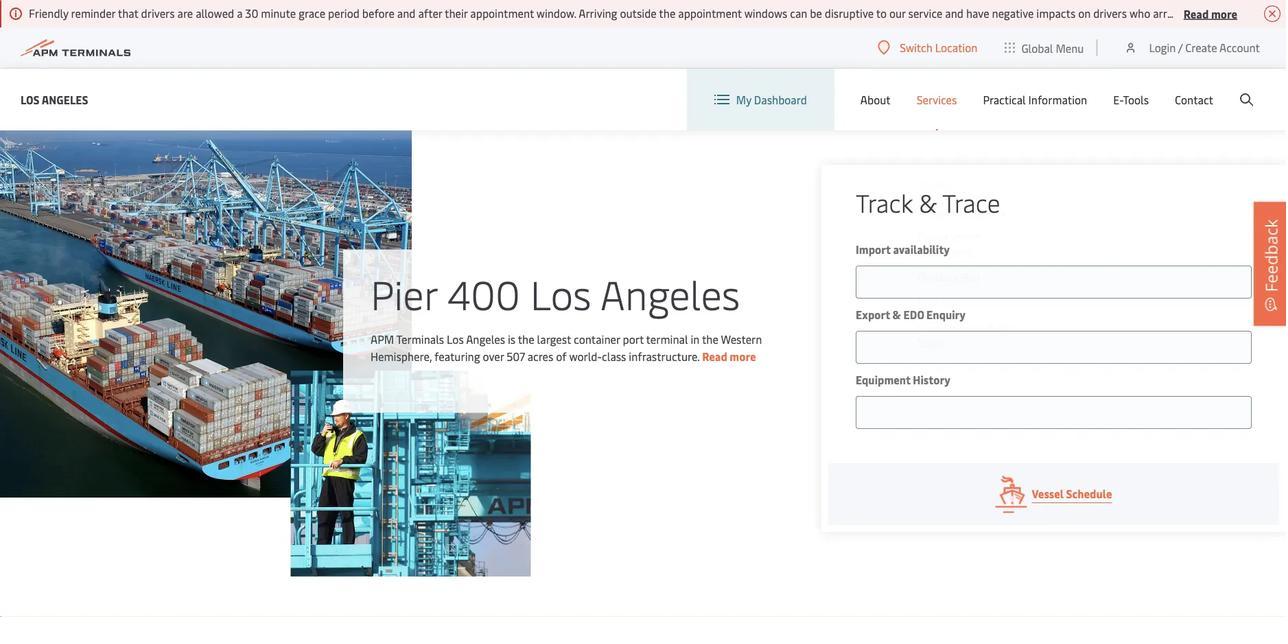 Task type: vqa. For each thing, say whether or not it's contained in the screenshot.
topmost bottle
no



Task type: describe. For each thing, give the bounding box(es) containing it.
la secondary image
[[291, 371, 531, 577]]

2 on from the left
[[1184, 6, 1197, 21]]

e-tools
[[1114, 92, 1149, 107]]

read more button
[[1184, 5, 1238, 22]]

equipment history
[[856, 372, 951, 387]]

2 and from the left
[[946, 6, 964, 21]]

los angeles
[[21, 92, 88, 107]]

read for read more button
[[1184, 6, 1209, 21]]

e-tools button
[[1114, 69, 1149, 130]]

2 that from the left
[[1263, 6, 1284, 21]]

apm
[[371, 332, 394, 346]]

be
[[810, 6, 822, 21]]

1 horizontal spatial the
[[659, 6, 676, 21]]

after
[[418, 6, 442, 21]]

their
[[445, 6, 468, 21]]

services
[[917, 92, 957, 107]]

create
[[1186, 40, 1218, 55]]

angeles for apm terminals los angeles is the largest container port terminal in the western hemisphere, featuring over 507 acres of world-class infrastructure.
[[466, 332, 505, 346]]

can
[[790, 6, 808, 21]]

who
[[1130, 6, 1151, 21]]

global
[[1022, 40, 1053, 55]]

feedback button
[[1254, 202, 1287, 326]]

my dashboard
[[737, 92, 807, 107]]

1 appointment from the left
[[470, 6, 534, 21]]

history
[[913, 372, 951, 387]]

about button
[[861, 69, 891, 130]]

e-
[[1114, 92, 1123, 107]]

services button
[[917, 69, 957, 130]]

before
[[362, 6, 395, 21]]

/
[[1179, 40, 1183, 55]]

import availability
[[856, 242, 950, 257]]

negative
[[992, 6, 1034, 21]]

2 drivers from the left
[[1094, 6, 1127, 21]]

friendly
[[29, 6, 68, 21]]

pier
[[371, 266, 437, 320]]

0 vertical spatial los
[[21, 92, 40, 107]]

my
[[737, 92, 752, 107]]

practical information button
[[983, 69, 1088, 130]]

1 that from the left
[[118, 6, 138, 21]]

western
[[721, 332, 762, 346]]

feedback
[[1260, 219, 1282, 292]]

read more for read more link
[[702, 349, 756, 364]]

outside
[[620, 6, 657, 21]]

400
[[448, 266, 520, 320]]

are
[[177, 6, 193, 21]]

pier 400 los angeles
[[371, 266, 740, 320]]

export & edo enquiry
[[856, 307, 966, 322]]

contact
[[1175, 92, 1214, 107]]

reminder
[[71, 6, 115, 21]]

practical information
[[983, 92, 1088, 107]]

in
[[691, 332, 700, 346]]

tools
[[1123, 92, 1149, 107]]

impacts
[[1037, 6, 1076, 21]]

featuring
[[435, 349, 480, 364]]

container
[[574, 332, 620, 346]]

class
[[602, 349, 626, 364]]

read for read more link
[[702, 349, 728, 364]]

1 drivers from the left
[[141, 6, 175, 21]]

track
[[856, 186, 913, 219]]

switch location
[[900, 40, 978, 55]]

have
[[967, 6, 990, 21]]

port
[[623, 332, 644, 346]]

vessel schedule link
[[829, 463, 1280, 525]]

more for read more button
[[1212, 6, 1238, 21]]

switch location button
[[878, 40, 978, 55]]

enquiry
[[927, 307, 966, 322]]

los angeles pier 400 image
[[0, 130, 412, 498]]

my dashboard button
[[715, 69, 807, 130]]

login
[[1150, 40, 1176, 55]]

to
[[877, 6, 887, 21]]

is
[[508, 332, 516, 346]]

& for trace
[[919, 186, 937, 219]]

infrastructure.
[[629, 349, 700, 364]]

import
[[856, 242, 891, 257]]

menu
[[1056, 40, 1084, 55]]

windows
[[745, 6, 788, 21]]



Task type: locate. For each thing, give the bounding box(es) containing it.
0 horizontal spatial read
[[702, 349, 728, 364]]

1 horizontal spatial that
[[1263, 6, 1284, 21]]

practical
[[983, 92, 1026, 107]]

0 vertical spatial read more
[[1184, 6, 1238, 21]]

1 and from the left
[[397, 6, 416, 21]]

our
[[890, 6, 906, 21]]

vessel schedule
[[1032, 486, 1113, 501]]

angeles
[[42, 92, 88, 107], [600, 266, 740, 320], [466, 332, 505, 346]]

minute
[[261, 6, 296, 21]]

world-
[[569, 349, 602, 364]]

over
[[483, 349, 504, 364]]

0 horizontal spatial los
[[21, 92, 40, 107]]

switch
[[900, 40, 933, 55]]

window.
[[537, 6, 577, 21]]

& left trace
[[919, 186, 937, 219]]

the right is
[[518, 332, 535, 346]]

grace
[[299, 6, 326, 21]]

more for read more link
[[730, 349, 756, 364]]

1 vertical spatial los
[[530, 266, 592, 320]]

that right 'reminder'
[[118, 6, 138, 21]]

drivers left who
[[1094, 6, 1127, 21]]

angeles inside the apm terminals los angeles is the largest container port terminal in the western hemisphere, featuring over 507 acres of world-class infrastructure.
[[466, 332, 505, 346]]

30
[[245, 6, 258, 21]]

vessel
[[1032, 486, 1064, 501]]

on
[[1079, 6, 1091, 21], [1184, 6, 1197, 21]]

export
[[856, 307, 890, 322]]

1 horizontal spatial los
[[447, 332, 464, 346]]

1 horizontal spatial more
[[1212, 6, 1238, 21]]

read right arrive
[[1184, 6, 1209, 21]]

2 horizontal spatial angeles
[[600, 266, 740, 320]]

read
[[1184, 6, 1209, 21], [702, 349, 728, 364]]

1 on from the left
[[1079, 6, 1091, 21]]

hemisphere,
[[371, 349, 432, 364]]

1 vertical spatial &
[[893, 307, 901, 322]]

allowed
[[196, 6, 234, 21]]

more inside read more button
[[1212, 6, 1238, 21]]

read more up 'login / create account'
[[1184, 6, 1238, 21]]

2 vertical spatial los
[[447, 332, 464, 346]]

global menu
[[1022, 40, 1084, 55]]

that right drivers
[[1263, 6, 1284, 21]]

0 horizontal spatial on
[[1079, 6, 1091, 21]]

appointment
[[470, 6, 534, 21], [678, 6, 742, 21]]

friendly reminder that drivers are allowed a 30 minute grace period before and after their appointment window. arriving outside the appointment windows can be disruptive to our service and have negative impacts on drivers who arrive on time. drivers that 
[[29, 6, 1287, 21]]

the right outside
[[659, 6, 676, 21]]

on left time.
[[1184, 6, 1197, 21]]

and left after
[[397, 6, 416, 21]]

arrive
[[1153, 6, 1182, 21]]

0 horizontal spatial &
[[893, 307, 901, 322]]

0 horizontal spatial drivers
[[141, 6, 175, 21]]

0 horizontal spatial read more
[[702, 349, 756, 364]]

&
[[919, 186, 937, 219], [893, 307, 901, 322]]

2 horizontal spatial los
[[530, 266, 592, 320]]

1 vertical spatial read
[[702, 349, 728, 364]]

acres
[[528, 349, 554, 364]]

period
[[328, 6, 360, 21]]

drivers
[[1226, 6, 1261, 21]]

0 vertical spatial more
[[1212, 6, 1238, 21]]

largest
[[537, 332, 571, 346]]

account
[[1220, 40, 1260, 55]]

1 vertical spatial more
[[730, 349, 756, 364]]

2 horizontal spatial the
[[702, 332, 719, 346]]

1 horizontal spatial read
[[1184, 6, 1209, 21]]

angeles inside the los angeles link
[[42, 92, 88, 107]]

about
[[861, 92, 891, 107]]

1 horizontal spatial drivers
[[1094, 6, 1127, 21]]

more down western
[[730, 349, 756, 364]]

2 vertical spatial angeles
[[466, 332, 505, 346]]

0 horizontal spatial angeles
[[42, 92, 88, 107]]

read more for read more button
[[1184, 6, 1238, 21]]

login / create account
[[1150, 40, 1260, 55]]

edo
[[904, 307, 924, 322]]

dashboard
[[754, 92, 807, 107]]

the
[[659, 6, 676, 21], [518, 332, 535, 346], [702, 332, 719, 346]]

more up account
[[1212, 6, 1238, 21]]

a
[[237, 6, 243, 21]]

appointment left the windows
[[678, 6, 742, 21]]

0 vertical spatial read
[[1184, 6, 1209, 21]]

0 horizontal spatial appointment
[[470, 6, 534, 21]]

los angeles link
[[21, 91, 88, 108]]

& left edo
[[893, 307, 901, 322]]

contact button
[[1175, 69, 1214, 130]]

global menu button
[[992, 27, 1098, 68]]

1 horizontal spatial on
[[1184, 6, 1197, 21]]

los inside the apm terminals los angeles is the largest container port terminal in the western hemisphere, featuring over 507 acres of world-class infrastructure.
[[447, 332, 464, 346]]

disruptive
[[825, 6, 874, 21]]

read more link
[[702, 349, 756, 364]]

0 horizontal spatial more
[[730, 349, 756, 364]]

trace
[[943, 186, 1001, 219]]

time.
[[1199, 6, 1224, 21]]

service
[[909, 6, 943, 21]]

2 appointment from the left
[[678, 6, 742, 21]]

arriving
[[579, 6, 618, 21]]

0 vertical spatial &
[[919, 186, 937, 219]]

information
[[1029, 92, 1088, 107]]

read inside button
[[1184, 6, 1209, 21]]

1 horizontal spatial appointment
[[678, 6, 742, 21]]

1 horizontal spatial and
[[946, 6, 964, 21]]

1 vertical spatial read more
[[702, 349, 756, 364]]

& for edo
[[893, 307, 901, 322]]

0 vertical spatial angeles
[[42, 92, 88, 107]]

on right impacts
[[1079, 6, 1091, 21]]

507
[[507, 349, 525, 364]]

terminals
[[396, 332, 444, 346]]

track & trace
[[856, 186, 1001, 219]]

availability
[[893, 242, 950, 257]]

read down western
[[702, 349, 728, 364]]

1 horizontal spatial angeles
[[466, 332, 505, 346]]

1 vertical spatial angeles
[[600, 266, 740, 320]]

angeles for pier 400 los angeles
[[600, 266, 740, 320]]

and
[[397, 6, 416, 21], [946, 6, 964, 21]]

0 horizontal spatial the
[[518, 332, 535, 346]]

1 horizontal spatial &
[[919, 186, 937, 219]]

los
[[21, 92, 40, 107], [530, 266, 592, 320], [447, 332, 464, 346]]

0 horizontal spatial that
[[118, 6, 138, 21]]

location
[[936, 40, 978, 55]]

1 horizontal spatial read more
[[1184, 6, 1238, 21]]

and left have
[[946, 6, 964, 21]]

apm terminals los angeles is the largest container port terminal in the western hemisphere, featuring over 507 acres of world-class infrastructure.
[[371, 332, 762, 364]]

0 horizontal spatial and
[[397, 6, 416, 21]]

more
[[1212, 6, 1238, 21], [730, 349, 756, 364]]

drivers left are
[[141, 6, 175, 21]]

equipment
[[856, 372, 911, 387]]

close alert image
[[1265, 5, 1281, 22]]

los for apm
[[447, 332, 464, 346]]

login / create account link
[[1124, 27, 1260, 68]]

appointment right their
[[470, 6, 534, 21]]

read more down western
[[702, 349, 756, 364]]

los for pier
[[530, 266, 592, 320]]

of
[[556, 349, 567, 364]]

the right "in"
[[702, 332, 719, 346]]



